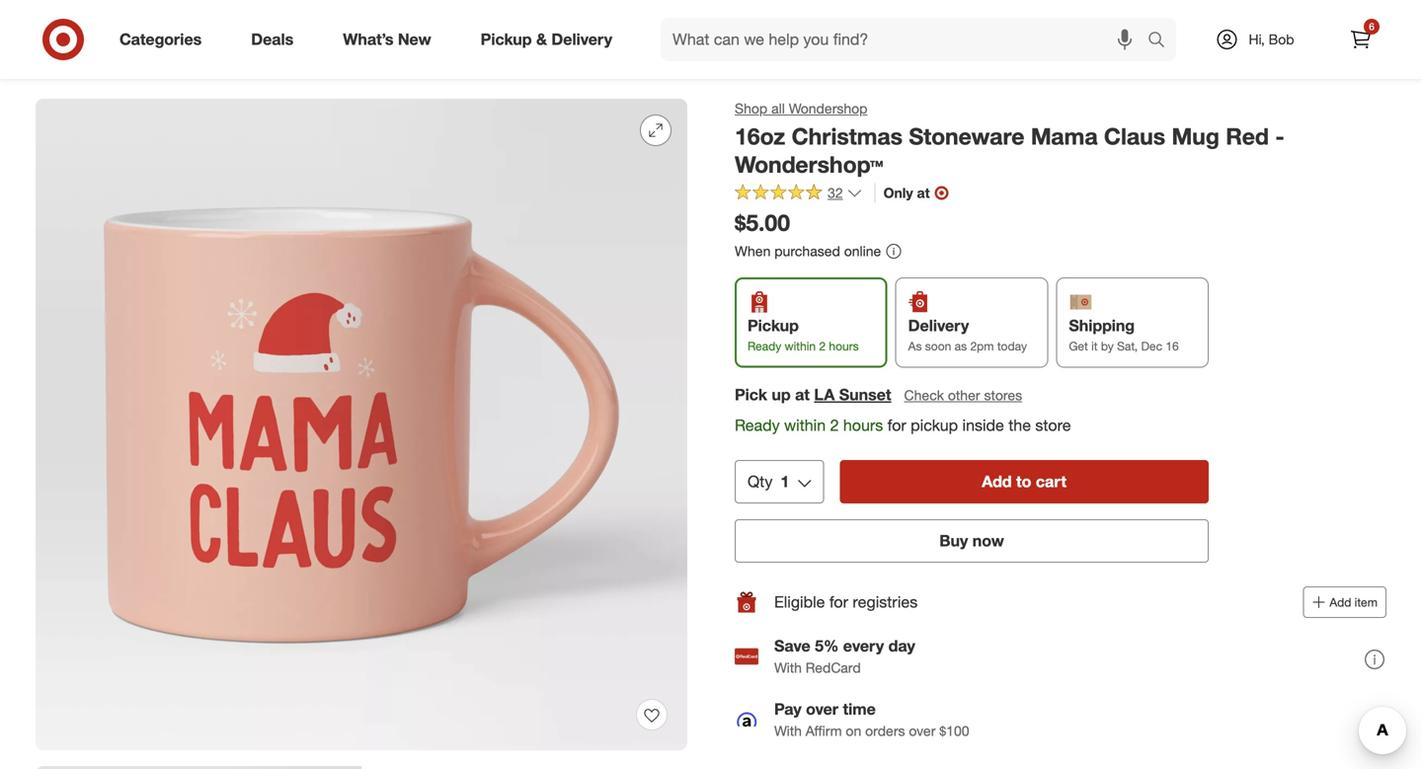 Task type: describe. For each thing, give the bounding box(es) containing it.
pickup & delivery
[[481, 30, 613, 49]]

add item
[[1330, 595, 1378, 610]]

with inside pay over time with affirm on orders over $100
[[775, 723, 802, 740]]

up
[[772, 385, 791, 404]]

ready inside pickup ready within 2 hours
[[748, 339, 782, 354]]

$5.00
[[735, 209, 790, 237]]

now
[[973, 532, 1005, 551]]

when purchased online
[[735, 242, 881, 260]]

christmas
[[792, 123, 903, 150]]

affirm
[[806, 723, 842, 740]]

ready within 2 hours for pickup inside the store
[[735, 416, 1072, 435]]

pickup
[[911, 416, 958, 435]]

new
[[398, 30, 431, 49]]

target
[[36, 60, 73, 78]]

shipping
[[1069, 316, 1135, 336]]

6 link
[[1340, 18, 1383, 61]]

redcard
[[806, 660, 861, 677]]

32 link
[[735, 183, 863, 206]]

soon
[[926, 339, 952, 354]]

hi, bob
[[1249, 31, 1295, 48]]

0 horizontal spatial at
[[795, 385, 810, 404]]

$100
[[940, 723, 970, 740]]

What can we help you find? suggestions appear below search field
[[661, 18, 1153, 61]]

as
[[909, 339, 922, 354]]

pickup & delivery link
[[464, 18, 637, 61]]

hours inside pickup ready within 2 hours
[[829, 339, 859, 354]]

bob
[[1269, 31, 1295, 48]]

1 horizontal spatial over
[[909, 723, 936, 740]]

hi,
[[1249, 31, 1265, 48]]

store
[[1036, 416, 1072, 435]]

qty 1
[[748, 472, 790, 492]]

pickup for &
[[481, 30, 532, 49]]

2 within from the top
[[784, 416, 826, 435]]

6
[[1370, 20, 1375, 33]]

eligible
[[775, 593, 825, 612]]

time
[[843, 700, 876, 719]]

item
[[1355, 595, 1378, 610]]

shipping get it by sat, dec 16
[[1069, 316, 1179, 354]]

0 horizontal spatial for
[[830, 593, 849, 612]]

0 vertical spatial at
[[917, 184, 930, 202]]

pay over time with affirm on orders over $100
[[775, 700, 970, 740]]

it
[[1092, 339, 1098, 354]]

add to cart
[[982, 472, 1067, 492]]

cart
[[1036, 472, 1067, 492]]

orders
[[866, 723, 905, 740]]

add for add to cart
[[982, 472, 1012, 492]]

on
[[846, 723, 862, 740]]

today
[[998, 339, 1027, 354]]

claus
[[1104, 123, 1166, 150]]

1
[[781, 472, 790, 492]]

what's
[[343, 30, 394, 49]]

add item button
[[1303, 587, 1387, 619]]

2pm
[[971, 339, 994, 354]]

0 vertical spatial for
[[888, 416, 907, 435]]

0 horizontal spatial delivery
[[552, 30, 613, 49]]

0 vertical spatial over
[[806, 700, 839, 719]]

buy
[[940, 532, 969, 551]]

other
[[948, 387, 981, 404]]

target link
[[36, 60, 73, 78]]

check other stores
[[905, 387, 1023, 404]]

every
[[844, 637, 884, 656]]

by
[[1101, 339, 1114, 354]]

pick
[[735, 385, 768, 404]]

save
[[775, 637, 811, 656]]

check other stores button
[[904, 385, 1024, 406]]

stores
[[984, 387, 1023, 404]]

la sunset button
[[814, 384, 892, 406]]

categories link
[[103, 18, 226, 61]]



Task type: vqa. For each thing, say whether or not it's contained in the screenshot.
The Sale within the $3.50 Reg $5.00 Sale Star Crunchy Chicken Flavor Crunchy Cat Treat For Adult Cat - 6Oz - Wondershop™
no



Task type: locate. For each thing, give the bounding box(es) containing it.
online
[[844, 242, 881, 260]]

for right eligible at right bottom
[[830, 593, 849, 612]]

at
[[917, 184, 930, 202], [795, 385, 810, 404]]

over
[[806, 700, 839, 719], [909, 723, 936, 740]]

eligible for registries
[[775, 593, 918, 612]]

ready up pick
[[748, 339, 782, 354]]

for
[[888, 416, 907, 435], [830, 593, 849, 612]]

0 horizontal spatial add
[[982, 472, 1012, 492]]

within down "pick up at la sunset"
[[784, 416, 826, 435]]

0 vertical spatial delivery
[[552, 30, 613, 49]]

with
[[775, 660, 802, 677], [775, 723, 802, 740]]

2
[[819, 339, 826, 354], [830, 416, 839, 435]]

16
[[1166, 339, 1179, 354]]

ready down pick
[[735, 416, 780, 435]]

red
[[1226, 123, 1270, 150]]

1 vertical spatial add
[[1330, 595, 1352, 610]]

1 vertical spatial within
[[784, 416, 826, 435]]

only
[[884, 184, 914, 202]]

all
[[772, 100, 785, 117]]

1 vertical spatial over
[[909, 723, 936, 740]]

qty
[[748, 472, 773, 492]]

1 horizontal spatial delivery
[[909, 316, 969, 336]]

within inside pickup ready within 2 hours
[[785, 339, 816, 354]]

1 vertical spatial delivery
[[909, 316, 969, 336]]

with inside save 5% every day with redcard
[[775, 660, 802, 677]]

registries
[[853, 593, 918, 612]]

advertisement region
[[20, 0, 1403, 40]]

pickup ready within 2 hours
[[748, 316, 859, 354]]

delivery inside delivery as soon as 2pm today
[[909, 316, 969, 336]]

0 vertical spatial pickup
[[481, 30, 532, 49]]

what's new
[[343, 30, 431, 49]]

save 5% every day with redcard
[[775, 637, 916, 677]]

within
[[785, 339, 816, 354], [784, 416, 826, 435]]

wondershop™
[[735, 151, 884, 179]]

hours up la sunset button
[[829, 339, 859, 354]]

buy now
[[940, 532, 1005, 551]]

1 horizontal spatial pickup
[[748, 316, 799, 336]]

la
[[814, 385, 835, 404]]

delivery up soon
[[909, 316, 969, 336]]

add left to
[[982, 472, 1012, 492]]

delivery right &
[[552, 30, 613, 49]]

5%
[[815, 637, 839, 656]]

16oz christmas stoneware mama claus mug red - wondershop&#8482;, 1 of 10 image
[[36, 99, 688, 751]]

with down save
[[775, 660, 802, 677]]

add to cart button
[[840, 461, 1209, 504]]

deals
[[251, 30, 294, 49]]

day
[[889, 637, 916, 656]]

target /
[[36, 60, 82, 78]]

pick up at la sunset
[[735, 385, 892, 404]]

hours
[[829, 339, 859, 354], [844, 416, 883, 435]]

at right only
[[917, 184, 930, 202]]

1 horizontal spatial at
[[917, 184, 930, 202]]

shop all wondershop 16oz christmas stoneware mama claus mug red - wondershop™
[[735, 100, 1285, 179]]

0 vertical spatial add
[[982, 472, 1012, 492]]

as
[[955, 339, 967, 354]]

16oz
[[735, 123, 786, 150]]

buy now button
[[735, 520, 1209, 563]]

/
[[77, 60, 82, 78]]

1 vertical spatial 2
[[830, 416, 839, 435]]

1 within from the top
[[785, 339, 816, 354]]

categories
[[120, 30, 202, 49]]

0 vertical spatial within
[[785, 339, 816, 354]]

deals link
[[234, 18, 318, 61]]

the
[[1009, 416, 1031, 435]]

at right up
[[795, 385, 810, 404]]

delivery as soon as 2pm today
[[909, 316, 1027, 354]]

0 vertical spatial hours
[[829, 339, 859, 354]]

within up "pick up at la sunset"
[[785, 339, 816, 354]]

1 horizontal spatial for
[[888, 416, 907, 435]]

1 with from the top
[[775, 660, 802, 677]]

stoneware
[[909, 123, 1025, 150]]

1 vertical spatial for
[[830, 593, 849, 612]]

get
[[1069, 339, 1089, 354]]

add left item
[[1330, 595, 1352, 610]]

0 horizontal spatial pickup
[[481, 30, 532, 49]]

with down pay
[[775, 723, 802, 740]]

over up affirm
[[806, 700, 839, 719]]

over left $100
[[909, 723, 936, 740]]

2 up "la"
[[819, 339, 826, 354]]

-
[[1276, 123, 1285, 150]]

dec
[[1142, 339, 1163, 354]]

0 vertical spatial 2
[[819, 339, 826, 354]]

add inside "button"
[[982, 472, 1012, 492]]

0 vertical spatial ready
[[748, 339, 782, 354]]

only at
[[884, 184, 930, 202]]

pay
[[775, 700, 802, 719]]

1 vertical spatial pickup
[[748, 316, 799, 336]]

pickup left &
[[481, 30, 532, 49]]

search button
[[1139, 18, 1187, 65]]

2 with from the top
[[775, 723, 802, 740]]

image gallery element
[[36, 99, 688, 770]]

wondershop
[[789, 100, 868, 117]]

to
[[1017, 472, 1032, 492]]

0 vertical spatial with
[[775, 660, 802, 677]]

0 horizontal spatial over
[[806, 700, 839, 719]]

pickup
[[481, 30, 532, 49], [748, 316, 799, 336]]

purchased
[[775, 242, 841, 260]]

delivery
[[552, 30, 613, 49], [909, 316, 969, 336]]

search
[[1139, 32, 1187, 51]]

1 vertical spatial with
[[775, 723, 802, 740]]

ready
[[748, 339, 782, 354], [735, 416, 780, 435]]

32
[[828, 184, 843, 202]]

add inside button
[[1330, 595, 1352, 610]]

0 horizontal spatial 2
[[819, 339, 826, 354]]

inside
[[963, 416, 1005, 435]]

pickup for ready
[[748, 316, 799, 336]]

what's new link
[[326, 18, 456, 61]]

2 inside pickup ready within 2 hours
[[819, 339, 826, 354]]

1 horizontal spatial 2
[[830, 416, 839, 435]]

1 vertical spatial at
[[795, 385, 810, 404]]

2 down "la"
[[830, 416, 839, 435]]

1 vertical spatial ready
[[735, 416, 780, 435]]

sat,
[[1118, 339, 1138, 354]]

add
[[982, 472, 1012, 492], [1330, 595, 1352, 610]]

1 horizontal spatial add
[[1330, 595, 1352, 610]]

pickup up up
[[748, 316, 799, 336]]

sunset
[[840, 385, 892, 404]]

mug
[[1172, 123, 1220, 150]]

&
[[536, 30, 547, 49]]

for left pickup on the bottom of the page
[[888, 416, 907, 435]]

when
[[735, 242, 771, 260]]

add for add item
[[1330, 595, 1352, 610]]

hours down sunset
[[844, 416, 883, 435]]

pickup inside pickup ready within 2 hours
[[748, 316, 799, 336]]

check
[[905, 387, 944, 404]]

mama
[[1031, 123, 1098, 150]]

shop
[[735, 100, 768, 117]]

1 vertical spatial hours
[[844, 416, 883, 435]]



